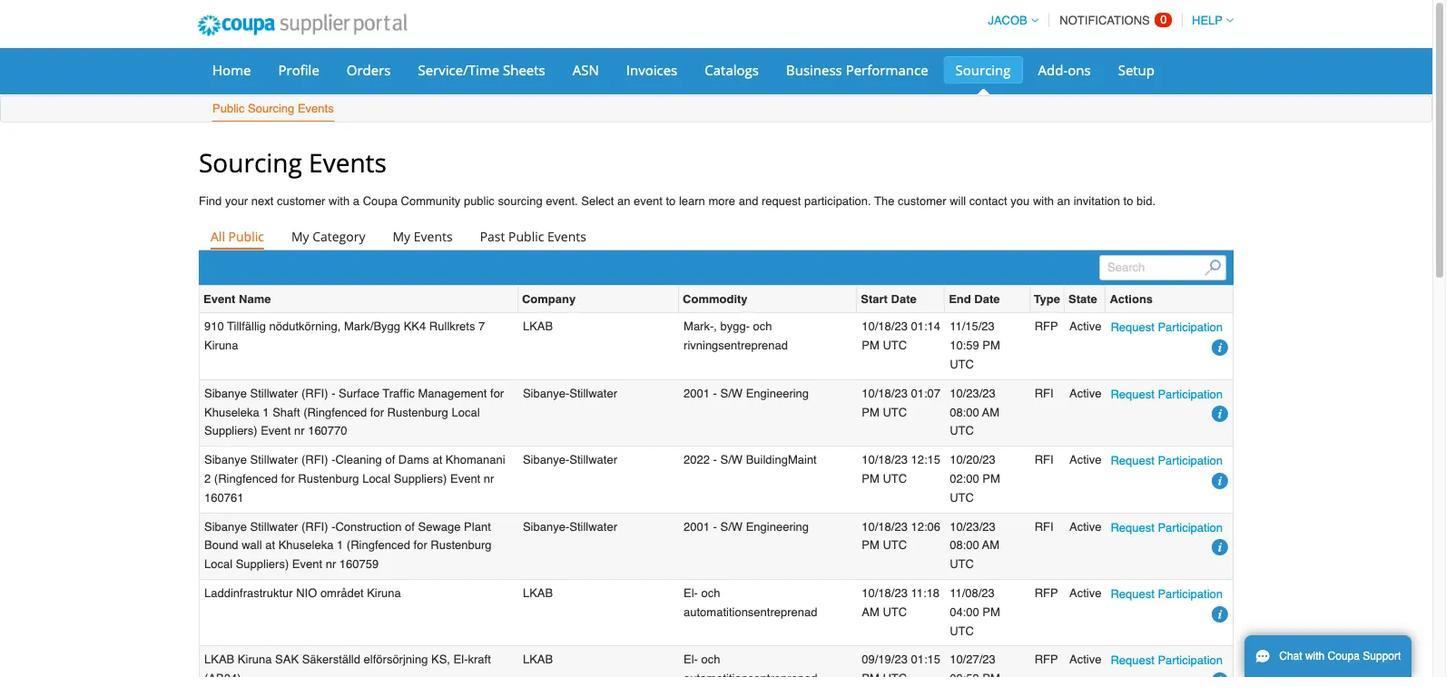 Task type: vqa. For each thing, say whether or not it's contained in the screenshot.


Task type: describe. For each thing, give the bounding box(es) containing it.
of for construction
[[405, 520, 415, 533]]

business performance
[[786, 61, 928, 79]]

bid.
[[1137, 194, 1156, 208]]

participation.
[[804, 194, 871, 208]]

suppliers) inside sibanye stillwater (rfi) - surface traffic management for khuseleka 1 shaft (ringfenced for rustenburg local suppliers) event nr 160770
[[204, 424, 257, 438]]

event name
[[203, 293, 271, 306]]

automatitionsentreprenad for am
[[684, 605, 817, 619]]

type
[[1034, 293, 1060, 306]]

- inside sibanye stillwater (rfi) -cleaning of dams at khomanani 2 (ringfenced for rustenburg local suppliers) event nr 160761
[[331, 453, 335, 467]]

participation for 01:14
[[1158, 321, 1223, 334]]

events inside 'link'
[[547, 228, 586, 245]]

0 horizontal spatial with
[[329, 194, 350, 208]]

home
[[212, 61, 251, 79]]

laddinfrastruktur nio området kiruna
[[204, 586, 401, 600]]

am for 10/18/23 12:06 pm utc
[[982, 539, 1000, 552]]

local inside sibanye stillwater (rfi) - surface traffic management for khuseleka 1 shaft (ringfenced for rustenburg local suppliers) event nr 160770
[[452, 405, 480, 419]]

active for 10/18/23 11:18 am utc
[[1069, 586, 1102, 600]]

09/19/23
[[862, 653, 908, 667]]

participation for 01:15
[[1158, 654, 1223, 668]]

business
[[786, 61, 842, 79]]

sibanye-stillwater for sibanye stillwater (rfi) - surface traffic management for khuseleka 1 shaft (ringfenced for rustenburg local suppliers) event nr 160770
[[523, 387, 617, 400]]

request for 11:18
[[1111, 587, 1155, 601]]

date for end date
[[974, 293, 1000, 306]]

setup
[[1118, 61, 1155, 79]]

chat with coupa support button
[[1245, 635, 1412, 677]]

request participation button for 01:15
[[1111, 651, 1223, 670]]

sibanye- for sibanye stillwater (rfi) - surface traffic management for khuseleka 1 shaft (ringfenced for rustenburg local suppliers) event nr 160770
[[523, 387, 569, 400]]

event
[[634, 194, 663, 208]]

rullkrets
[[429, 320, 475, 334]]

public for past
[[508, 228, 544, 245]]

kiruna inside 910 tillfällig nödutkörning, mark/bygg kk4 rullkrets 7 kiruna
[[204, 339, 238, 352]]

of for cleaning
[[385, 453, 395, 467]]

search image
[[1204, 259, 1221, 276]]

el- och automatitionsentreprenad for 09/19/23
[[684, 653, 817, 677]]

10/23/23 for 01:07
[[950, 387, 996, 400]]

jacob link
[[980, 14, 1038, 27]]

2022 - s/w buildingmaint
[[684, 453, 817, 467]]

actions
[[1110, 293, 1153, 306]]

pm for 10/20/23 02:00 pm utc
[[983, 472, 1000, 486]]

my events
[[393, 228, 453, 245]]

participation for 01:07
[[1158, 387, 1223, 401]]

for down surface on the bottom
[[370, 405, 384, 419]]

request participation button for 12:15
[[1111, 451, 1223, 470]]

request for 01:14
[[1111, 321, 1155, 334]]

sibanye-stillwater for sibanye stillwater (rfi) -cleaning of dams at khomanani 2 (ringfenced for rustenburg local suppliers) event nr 160761
[[523, 453, 617, 467]]

910
[[204, 320, 224, 334]]

public
[[464, 194, 495, 208]]

nr inside the sibanye stillwater (rfi) -construction of sewage plant bound wall at khuseleka 1 (ringfenced for rustenburg local suppliers) event nr 160759
[[326, 558, 336, 571]]

participation for 12:15
[[1158, 454, 1223, 468]]

2001 - s/w  engineering for 10/18/23 01:07 pm utc
[[684, 387, 809, 400]]

säkerställd
[[302, 653, 360, 667]]

rfi for 10/18/23 01:07 pm utc
[[1035, 387, 1054, 400]]

event inside sibanye stillwater (rfi) - surface traffic management for khuseleka 1 shaft (ringfenced for rustenburg local suppliers) event nr 160770
[[261, 424, 291, 438]]

plant
[[464, 520, 491, 533]]

utc up 11/08/23 in the right of the page
[[950, 558, 974, 571]]

for inside sibanye stillwater (rfi) -cleaning of dams at khomanani 2 (ringfenced for rustenburg local suppliers) event nr 160761
[[281, 472, 295, 486]]

12:15
[[911, 453, 941, 467]]

utc inside 10/18/23 12:06 pm utc
[[883, 539, 907, 552]]

khuseleka inside the sibanye stillwater (rfi) -construction of sewage plant bound wall at khuseleka 1 (ringfenced for rustenburg local suppliers) event nr 160759
[[278, 539, 334, 552]]

surface
[[339, 387, 379, 400]]

mark-, bygg- och rivningsentreprenad
[[684, 320, 788, 352]]

kraft
[[468, 653, 491, 667]]

your
[[225, 194, 248, 208]]

events down the profile link
[[298, 102, 334, 115]]

shaft
[[272, 405, 300, 419]]

service/time sheets
[[418, 61, 545, 79]]

sourcing
[[498, 194, 543, 208]]

request participation for 12:06
[[1111, 521, 1223, 534]]

10/20/23 02:00 pm utc
[[950, 453, 1000, 505]]

request participation button for 01:14
[[1111, 318, 1223, 337]]

events up a
[[309, 145, 387, 180]]

company button
[[522, 290, 576, 309]]

sourcing events
[[199, 145, 387, 180]]

160770
[[308, 424, 347, 438]]

buildingmaint
[[746, 453, 817, 467]]

request participation button for 01:07
[[1111, 385, 1223, 404]]

10/18/23 for 10/18/23 01:07 pm utc
[[862, 387, 908, 400]]

lkab for lkab kiruna sak säkerställd elförsörjning ks, el-kraft (ab04)
[[523, 653, 553, 667]]

end date
[[949, 293, 1000, 306]]

event.
[[546, 194, 578, 208]]

sourcing for sourcing events
[[199, 145, 302, 180]]

profile
[[278, 61, 319, 79]]

10/23/23 for 12:06
[[950, 520, 996, 533]]

lkab for 910 tillfällig nödutkörning, mark/bygg kk4 rullkrets 7 kiruna
[[523, 320, 553, 334]]

request for 12:06
[[1111, 521, 1155, 534]]

past public events
[[480, 228, 586, 245]]

nio
[[296, 586, 317, 600]]

pm for 10/18/23 12:06 pm utc
[[862, 539, 879, 552]]

engineering for 10/18/23 01:07 pm utc
[[746, 387, 809, 400]]

community
[[401, 194, 461, 208]]

add-ons
[[1038, 61, 1091, 79]]

help link
[[1184, 14, 1234, 27]]

10/18/23 for 10/18/23 12:15 pm utc
[[862, 453, 908, 467]]

utc inside 10/20/23 02:00 pm utc
[[950, 491, 974, 505]]

10/18/23 for 10/18/23 11:18 am utc
[[862, 586, 908, 600]]

s/w for 10/18/23 12:06 pm utc
[[720, 520, 743, 533]]

1 customer from the left
[[277, 194, 325, 208]]

sibanye for sibanye stillwater (rfi) - surface traffic management for khuseleka 1 shaft (ringfenced for rustenburg local suppliers) event nr 160770
[[204, 387, 247, 400]]

1 to from the left
[[666, 194, 676, 208]]

laddinfrastruktur
[[204, 586, 293, 600]]

mark/bygg
[[344, 320, 400, 334]]

ks,
[[431, 653, 450, 667]]

management
[[418, 387, 487, 400]]

participation for 12:06
[[1158, 521, 1223, 534]]

notifications
[[1060, 14, 1150, 27]]

01:07
[[911, 387, 941, 400]]

sibanye- for sibanye stillwater (rfi) -construction of sewage plant bound wall at khuseleka 1 (ringfenced for rustenburg local suppliers) event nr 160759
[[523, 520, 569, 533]]

2
[[204, 472, 211, 486]]

lkab for laddinfrastruktur nio området kiruna
[[523, 586, 553, 600]]

chat with coupa support
[[1279, 650, 1401, 663]]

10/27/23 09:59 p
[[950, 653, 1000, 677]]

el- for lkab kiruna sak säkerställd elförsörjning ks, el-kraft (ab04)
[[684, 653, 698, 667]]

2022
[[684, 453, 710, 467]]

1 inside the sibanye stillwater (rfi) -construction of sewage plant bound wall at khuseleka 1 (ringfenced for rustenburg local suppliers) event nr 160759
[[337, 539, 343, 552]]

(ringfenced inside the sibanye stillwater (rfi) -construction of sewage plant bound wall at khuseleka 1 (ringfenced for rustenburg local suppliers) event nr 160759
[[347, 539, 410, 552]]

el- och automatitionsentreprenad for 10/18/23
[[684, 586, 817, 619]]

commodity button
[[683, 290, 748, 309]]

1 vertical spatial kiruna
[[367, 586, 401, 600]]

rustenburg inside the sibanye stillwater (rfi) -construction of sewage plant bound wall at khuseleka 1 (ringfenced for rustenburg local suppliers) event nr 160759
[[431, 539, 492, 552]]

service/time sheets link
[[406, 56, 557, 84]]

kk4
[[404, 320, 426, 334]]

my for my category
[[291, 228, 309, 245]]

learn
[[679, 194, 705, 208]]

och for 09/19/23
[[701, 653, 720, 667]]

rfp for 10/27/23 09:59 p
[[1035, 653, 1058, 667]]

past public events link
[[468, 225, 598, 250]]

- inside the sibanye stillwater (rfi) -construction of sewage plant bound wall at khuseleka 1 (ringfenced for rustenburg local suppliers) event nr 160759
[[331, 520, 335, 533]]

performance
[[846, 61, 928, 79]]

all public
[[211, 228, 264, 245]]

public for all
[[228, 228, 264, 245]]

the
[[874, 194, 895, 208]]

company
[[522, 293, 576, 306]]

active for 10/18/23 01:14 pm utc
[[1069, 320, 1102, 334]]

add-
[[1038, 61, 1068, 79]]

my for my events
[[393, 228, 410, 245]]

request participation button for 11:18
[[1111, 585, 1223, 604]]

event inside sibanye stillwater (rfi) -cleaning of dams at khomanani 2 (ringfenced for rustenburg local suppliers) event nr 160761
[[450, 472, 480, 486]]

am inside 10/18/23 11:18 am utc
[[862, 605, 879, 619]]

you
[[1011, 194, 1030, 208]]

1 vertical spatial sourcing
[[248, 102, 294, 115]]

10/20/23
[[950, 453, 996, 467]]

and
[[739, 194, 758, 208]]

request participation for 11:18
[[1111, 587, 1223, 601]]

suppliers) inside sibanye stillwater (rfi) -cleaning of dams at khomanani 2 (ringfenced for rustenburg local suppliers) event nr 160761
[[394, 472, 447, 486]]

asn link
[[561, 56, 611, 84]]

11/15/23 10:59 pm utc
[[950, 320, 1000, 371]]

utc inside 09/19/23 01:15 pm utc
[[883, 672, 907, 677]]

10/18/23 01:14 pm utc
[[862, 320, 941, 352]]

0
[[1160, 13, 1167, 26]]

sibanye-stillwater for sibanye stillwater (rfi) -construction of sewage plant bound wall at khuseleka 1 (ringfenced for rustenburg local suppliers) event nr 160759
[[523, 520, 617, 533]]

(ab04)
[[204, 672, 241, 677]]

sourcing link
[[944, 56, 1023, 84]]

nr inside sibanye stillwater (rfi) -cleaning of dams at khomanani 2 (ringfenced for rustenburg local suppliers) event nr 160761
[[484, 472, 494, 486]]

at inside the sibanye stillwater (rfi) -construction of sewage plant bound wall at khuseleka 1 (ringfenced for rustenburg local suppliers) event nr 160759
[[265, 539, 275, 552]]

- down "2022 - s/w buildingmaint"
[[713, 520, 717, 533]]

request participation for 01:14
[[1111, 321, 1223, 334]]

2 an from the left
[[1057, 194, 1070, 208]]

0 vertical spatial coupa
[[363, 194, 398, 208]]

request participation for 01:15
[[1111, 654, 1223, 668]]

(rfi) for for
[[301, 453, 328, 467]]

- right 2022
[[713, 453, 717, 467]]

public down home
[[212, 102, 245, 115]]

state
[[1068, 293, 1097, 306]]

traffic
[[383, 387, 415, 400]]

elförsörjning
[[364, 653, 428, 667]]

10/18/23 for 10/18/23 01:14 pm utc
[[862, 320, 908, 334]]

at inside sibanye stillwater (rfi) -cleaning of dams at khomanani 2 (ringfenced for rustenburg local suppliers) event nr 160761
[[432, 453, 442, 467]]

all
[[211, 228, 225, 245]]

7
[[478, 320, 485, 334]]

request participation button for 12:06
[[1111, 518, 1223, 537]]

catalogs link
[[693, 56, 771, 84]]

find your next customer with a coupa community public sourcing event. select an event to learn more and request participation. the customer will contact you with an invitation to bid.
[[199, 194, 1156, 208]]

11/08/23
[[950, 586, 995, 600]]

pm for 09/19/23 01:15 pm utc
[[862, 672, 879, 677]]

stillwater inside sibanye stillwater (rfi) - surface traffic management for khuseleka 1 shaft (ringfenced for rustenburg local suppliers) event nr 160770
[[250, 387, 298, 400]]

rustenburg inside sibanye stillwater (rfi) -cleaning of dams at khomanani 2 (ringfenced for rustenburg local suppliers) event nr 160761
[[298, 472, 359, 486]]

01:14
[[911, 320, 941, 334]]

active for 10/18/23 12:15 pm utc
[[1069, 453, 1102, 467]]



Task type: locate. For each thing, give the bounding box(es) containing it.
(rfi) left construction
[[301, 520, 328, 533]]

request participation for 12:15
[[1111, 454, 1223, 468]]

to left bid.
[[1124, 194, 1133, 208]]

date right the start at the right top of page
[[891, 293, 917, 306]]

11/15/23
[[950, 320, 995, 334]]

sibanye- for sibanye stillwater (rfi) -cleaning of dams at khomanani 2 (ringfenced for rustenburg local suppliers) event nr 160761
[[523, 453, 569, 467]]

stillwater inside the sibanye stillwater (rfi) -construction of sewage plant bound wall at khuseleka 1 (ringfenced for rustenburg local suppliers) event nr 160759
[[250, 520, 298, 533]]

3 active from the top
[[1069, 453, 1102, 467]]

am up 11/08/23 in the right of the page
[[982, 539, 1000, 552]]

pm down 09/19/23
[[862, 672, 879, 677]]

customer left will
[[898, 194, 946, 208]]

add-ons link
[[1026, 56, 1103, 84]]

1 participation from the top
[[1158, 321, 1223, 334]]

home link
[[201, 56, 263, 84]]

to left learn
[[666, 194, 676, 208]]

type button
[[1034, 290, 1060, 309]]

10/23/23 08:00 am utc up 10/20/23
[[950, 387, 1000, 438]]

my inside "link"
[[393, 228, 410, 245]]

2 vertical spatial sibanye
[[204, 520, 247, 533]]

request for 01:07
[[1111, 387, 1155, 401]]

sourcing down 'profile'
[[248, 102, 294, 115]]

end date button
[[949, 290, 1000, 309]]

suppliers) down the wall
[[236, 558, 289, 571]]

pm down 11/08/23 in the right of the page
[[983, 605, 1000, 619]]

3 10/18/23 from the top
[[862, 453, 908, 467]]

s/w for 10/18/23 12:15 pm utc
[[720, 453, 743, 467]]

end
[[949, 293, 971, 306]]

my
[[291, 228, 309, 245], [393, 228, 410, 245]]

0 vertical spatial sibanye-stillwater
[[523, 387, 617, 400]]

tab list
[[199, 225, 1234, 250]]

3 request from the top
[[1111, 454, 1155, 468]]

date inside start date button
[[891, 293, 917, 306]]

local down cleaning
[[362, 472, 391, 486]]

pm inside 10/18/23 12:15 pm utc
[[862, 472, 879, 486]]

engineering down rivningsentreprenad
[[746, 387, 809, 400]]

0 vertical spatial 2001
[[684, 387, 710, 400]]

0 horizontal spatial 1
[[263, 405, 269, 419]]

pm for 10/18/23 01:07 pm utc
[[862, 405, 879, 419]]

0 vertical spatial kiruna
[[204, 339, 238, 352]]

2 vertical spatial (ringfenced
[[347, 539, 410, 552]]

(rfi) for khuseleka
[[301, 520, 328, 533]]

1 08:00 from the top
[[950, 405, 979, 419]]

10/23/23 08:00 am utc for 10/18/23 01:07 pm utc
[[950, 387, 1000, 438]]

1 horizontal spatial khuseleka
[[278, 539, 334, 552]]

3 rfp from the top
[[1035, 653, 1058, 667]]

och inside mark-, bygg- och rivningsentreprenad
[[753, 320, 772, 334]]

2 2001 - s/w  engineering from the top
[[684, 520, 809, 533]]

to
[[666, 194, 676, 208], [1124, 194, 1133, 208]]

sibanye-
[[523, 387, 569, 400], [523, 453, 569, 467], [523, 520, 569, 533]]

nr down shaft
[[294, 424, 305, 438]]

2 vertical spatial kiruna
[[238, 653, 272, 667]]

sibanye down 910
[[204, 387, 247, 400]]

10/18/23 inside 10/18/23 11:18 am utc
[[862, 586, 908, 600]]

utc down 04:00
[[950, 624, 974, 638]]

3 rfi from the top
[[1035, 520, 1054, 533]]

khomanani
[[446, 453, 505, 467]]

kiruna down 160759
[[367, 586, 401, 600]]

coupa inside button
[[1328, 650, 1360, 663]]

1 10/23/23 08:00 am utc from the top
[[950, 387, 1000, 438]]

sibanye inside sibanye stillwater (rfi) -cleaning of dams at khomanani 2 (ringfenced for rustenburg local suppliers) event nr 160761
[[204, 453, 247, 467]]

date for start date
[[891, 293, 917, 306]]

kiruna inside lkab kiruna sak säkerställd elförsörjning ks, el-kraft (ab04)
[[238, 653, 272, 667]]

pm for 11/15/23 10:59 pm utc
[[983, 339, 1000, 352]]

tillfällig
[[227, 320, 266, 334]]

1 vertical spatial local
[[362, 472, 391, 486]]

setup link
[[1106, 56, 1167, 84]]

- inside sibanye stillwater (rfi) - surface traffic management for khuseleka 1 shaft (ringfenced for rustenburg local suppliers) event nr 160770
[[331, 387, 335, 400]]

0 vertical spatial local
[[452, 405, 480, 419]]

08:00
[[950, 405, 979, 419], [950, 539, 979, 552]]

0 vertical spatial automatitionsentreprenad
[[684, 605, 817, 619]]

1 automatitionsentreprenad from the top
[[684, 605, 817, 619]]

with right you
[[1033, 194, 1054, 208]]

3 (rfi) from the top
[[301, 520, 328, 533]]

0 vertical spatial sourcing
[[956, 61, 1011, 79]]

pm up 10/18/23 12:06 pm utc
[[862, 472, 879, 486]]

2 horizontal spatial nr
[[484, 472, 494, 486]]

3 request participation from the top
[[1111, 454, 1223, 468]]

2 el- och automatitionsentreprenad from the top
[[684, 653, 817, 677]]

0 horizontal spatial khuseleka
[[204, 405, 259, 419]]

pm inside 11/15/23 10:59 pm utc
[[983, 339, 1000, 352]]

0 vertical spatial 08:00
[[950, 405, 979, 419]]

2001 - s/w  engineering down rivningsentreprenad
[[684, 387, 809, 400]]

sibanye up '2'
[[204, 453, 247, 467]]

6 request participation button from the top
[[1111, 651, 1223, 670]]

request participation button
[[1111, 318, 1223, 337], [1111, 385, 1223, 404], [1111, 451, 1223, 470], [1111, 518, 1223, 537], [1111, 585, 1223, 604], [1111, 651, 1223, 670]]

2 request from the top
[[1111, 387, 1155, 401]]

11/08/23 04:00 pm utc
[[950, 586, 1000, 638]]

at right dams
[[432, 453, 442, 467]]

2 10/23/23 08:00 am utc from the top
[[950, 520, 1000, 571]]

10/18/23 inside 10/18/23 12:15 pm utc
[[862, 453, 908, 467]]

1 el- och automatitionsentreprenad from the top
[[684, 586, 817, 619]]

events down community
[[414, 228, 453, 245]]

1 vertical spatial at
[[265, 539, 275, 552]]

2 2001 from the top
[[684, 520, 710, 533]]

1 vertical spatial 2001
[[684, 520, 710, 533]]

2 vertical spatial (rfi)
[[301, 520, 328, 533]]

date right end
[[974, 293, 1000, 306]]

och for 10/18/23
[[701, 586, 720, 600]]

(rfi)
[[301, 387, 328, 400], [301, 453, 328, 467], [301, 520, 328, 533]]

0 horizontal spatial to
[[666, 194, 676, 208]]

10/18/23 inside 10/18/23 12:06 pm utc
[[862, 520, 908, 533]]

public right all
[[228, 228, 264, 245]]

event inside button
[[203, 293, 235, 306]]

rfi for 10/18/23 12:06 pm utc
[[1035, 520, 1054, 533]]

08:00 for 10/18/23 01:07 pm utc
[[950, 405, 979, 419]]

(ringfenced inside sibanye stillwater (rfi) - surface traffic management for khuseleka 1 shaft (ringfenced for rustenburg local suppliers) event nr 160770
[[303, 405, 367, 419]]

engineering
[[746, 387, 809, 400], [746, 520, 809, 533]]

1 horizontal spatial with
[[1033, 194, 1054, 208]]

0 horizontal spatial an
[[617, 194, 630, 208]]

1 vertical spatial engineering
[[746, 520, 809, 533]]

5 10/18/23 from the top
[[862, 586, 908, 600]]

event name button
[[203, 290, 271, 309]]

0 vertical spatial 10/23/23 08:00 am utc
[[950, 387, 1000, 438]]

2 vertical spatial rfp
[[1035, 653, 1058, 667]]

s/w for 10/18/23 01:07 pm utc
[[720, 387, 743, 400]]

actions button
[[1110, 290, 1153, 309]]

am up 09/19/23
[[862, 605, 879, 619]]

event up 910
[[203, 293, 235, 306]]

1 horizontal spatial coupa
[[1328, 650, 1360, 663]]

2001 - s/w  engineering down "2022 - s/w buildingmaint"
[[684, 520, 809, 533]]

0 vertical spatial khuseleka
[[204, 405, 259, 419]]

3 participation from the top
[[1158, 454, 1223, 468]]

-
[[331, 387, 335, 400], [713, 387, 717, 400], [331, 453, 335, 467], [713, 453, 717, 467], [331, 520, 335, 533], [713, 520, 717, 533]]

engineering for 10/18/23 12:06 pm utc
[[746, 520, 809, 533]]

find
[[199, 194, 222, 208]]

sheets
[[503, 61, 545, 79]]

utc inside 10/18/23 12:15 pm utc
[[883, 472, 907, 486]]

området
[[320, 586, 364, 600]]

1 vertical spatial of
[[405, 520, 415, 533]]

2 sibanye from the top
[[204, 453, 247, 467]]

utc
[[883, 339, 907, 352], [950, 358, 974, 371], [883, 405, 907, 419], [950, 424, 974, 438], [883, 472, 907, 486], [950, 491, 974, 505], [883, 539, 907, 552], [950, 558, 974, 571], [883, 605, 907, 619], [950, 624, 974, 638], [883, 672, 907, 677]]

2 my from the left
[[393, 228, 410, 245]]

4 10/18/23 from the top
[[862, 520, 908, 533]]

utc up 10/18/23 12:06 pm utc
[[883, 472, 907, 486]]

with left a
[[329, 194, 350, 208]]

6 request participation from the top
[[1111, 654, 1223, 668]]

1 vertical spatial s/w
[[720, 453, 743, 467]]

2001 - s/w  engineering
[[684, 387, 809, 400], [684, 520, 809, 533]]

of left dams
[[385, 453, 395, 467]]

next
[[251, 194, 274, 208]]

0 vertical spatial engineering
[[746, 387, 809, 400]]

bygg-
[[720, 320, 750, 334]]

of inside sibanye stillwater (rfi) -cleaning of dams at khomanani 2 (ringfenced for rustenburg local suppliers) event nr 160761
[[385, 453, 395, 467]]

1 request participation from the top
[[1111, 321, 1223, 334]]

events inside "link"
[[414, 228, 453, 245]]

(rfi) inside sibanye stillwater (rfi) -cleaning of dams at khomanani 2 (ringfenced for rustenburg local suppliers) event nr 160761
[[301, 453, 328, 467]]

0 vertical spatial am
[[982, 405, 1000, 419]]

el- for laddinfrastruktur nio området kiruna
[[684, 586, 698, 600]]

0 vertical spatial el- och automatitionsentreprenad
[[684, 586, 817, 619]]

0 vertical spatial suppliers)
[[204, 424, 257, 438]]

utc up 10/20/23
[[950, 424, 974, 438]]

5 request from the top
[[1111, 587, 1155, 601]]

10/23/23 right 01:07
[[950, 387, 996, 400]]

0 vertical spatial rustenburg
[[387, 405, 448, 419]]

pm for 11/08/23 04:00 pm utc
[[983, 605, 1000, 619]]

0 vertical spatial (rfi)
[[301, 387, 328, 400]]

2 horizontal spatial with
[[1305, 650, 1325, 663]]

contact
[[969, 194, 1007, 208]]

coupa right a
[[363, 194, 398, 208]]

6 request from the top
[[1111, 654, 1155, 668]]

event inside the sibanye stillwater (rfi) -construction of sewage plant bound wall at khuseleka 1 (ringfenced for rustenburg local suppliers) event nr 160759
[[292, 558, 322, 571]]

1 vertical spatial coupa
[[1328, 650, 1360, 663]]

sewage
[[418, 520, 461, 533]]

participation for 11:18
[[1158, 587, 1223, 601]]

10/18/23 for 10/18/23 12:06 pm utc
[[862, 520, 908, 533]]

pm inside 11/08/23 04:00 pm utc
[[983, 605, 1000, 619]]

orders link
[[335, 56, 403, 84]]

5 active from the top
[[1069, 586, 1102, 600]]

1 vertical spatial sibanye-
[[523, 453, 569, 467]]

utc inside 10/18/23 01:07 pm utc
[[883, 405, 907, 419]]

1 vertical spatial 10/23/23
[[950, 520, 996, 533]]

2 rfi from the top
[[1035, 453, 1054, 467]]

state button
[[1068, 290, 1097, 309]]

sibanye inside sibanye stillwater (rfi) - surface traffic management for khuseleka 1 shaft (ringfenced for rustenburg local suppliers) event nr 160770
[[204, 387, 247, 400]]

suppliers) inside the sibanye stillwater (rfi) -construction of sewage plant bound wall at khuseleka 1 (ringfenced for rustenburg local suppliers) event nr 160759
[[236, 558, 289, 571]]

request for 01:15
[[1111, 654, 1155, 668]]

2 sibanye-stillwater from the top
[[523, 453, 617, 467]]

1 2001 from the top
[[684, 387, 710, 400]]

1 vertical spatial (ringfenced
[[214, 472, 278, 486]]

s/w right 2022
[[720, 453, 743, 467]]

1 horizontal spatial customer
[[898, 194, 946, 208]]

coupa
[[363, 194, 398, 208], [1328, 650, 1360, 663]]

an left "invitation"
[[1057, 194, 1070, 208]]

1 vertical spatial khuseleka
[[278, 539, 334, 552]]

2 vertical spatial sibanye-
[[523, 520, 569, 533]]

2001 down 2022
[[684, 520, 710, 533]]

4 request from the top
[[1111, 521, 1155, 534]]

for down shaft
[[281, 472, 295, 486]]

2 vertical spatial rfi
[[1035, 520, 1054, 533]]

sibanye for sibanye stillwater (rfi) -cleaning of dams at khomanani 2 (ringfenced for rustenburg local suppliers) event nr 160761
[[204, 453, 247, 467]]

orders
[[347, 61, 391, 79]]

local inside sibanye stillwater (rfi) -cleaning of dams at khomanani 2 (ringfenced for rustenburg local suppliers) event nr 160761
[[362, 472, 391, 486]]

active for 09/19/23 01:15 pm utc
[[1069, 653, 1102, 667]]

08:00 up 10/20/23
[[950, 405, 979, 419]]

5 request participation button from the top
[[1111, 585, 1223, 604]]

navigation
[[980, 3, 1234, 38]]

2001 for 10/18/23 01:07 pm utc
[[684, 387, 710, 400]]

10/18/23 left 01:07
[[862, 387, 908, 400]]

events down event.
[[547, 228, 586, 245]]

1 horizontal spatial 1
[[337, 539, 343, 552]]

all public link
[[199, 225, 276, 250]]

2 horizontal spatial local
[[452, 405, 480, 419]]

01:15
[[911, 653, 941, 667]]

request for 12:15
[[1111, 454, 1155, 468]]

1 vertical spatial sibanye
[[204, 453, 247, 467]]

5 participation from the top
[[1158, 587, 1223, 601]]

3 sibanye from the top
[[204, 520, 247, 533]]

1 inside sibanye stillwater (rfi) - surface traffic management for khuseleka 1 shaft (ringfenced for rustenburg local suppliers) event nr 160770
[[263, 405, 269, 419]]

wall
[[242, 539, 262, 552]]

request participation
[[1111, 321, 1223, 334], [1111, 387, 1223, 401], [1111, 454, 1223, 468], [1111, 521, 1223, 534], [1111, 587, 1223, 601], [1111, 654, 1223, 668]]

utc inside 11/08/23 04:00 pm utc
[[950, 624, 974, 638]]

public inside 'link'
[[508, 228, 544, 245]]

suppliers) down dams
[[394, 472, 447, 486]]

nr down the khomanani
[[484, 472, 494, 486]]

1 horizontal spatial date
[[974, 293, 1000, 306]]

0 horizontal spatial local
[[204, 558, 232, 571]]

1 vertical spatial rfi
[[1035, 453, 1054, 467]]

10/23/23 08:00 am utc up 11/08/23 in the right of the page
[[950, 520, 1000, 571]]

0 horizontal spatial customer
[[277, 194, 325, 208]]

for right management
[[490, 387, 504, 400]]

0 vertical spatial sibanye
[[204, 387, 247, 400]]

1 request participation button from the top
[[1111, 318, 1223, 337]]

kiruna down 910
[[204, 339, 238, 352]]

asn
[[573, 61, 599, 79]]

1 request from the top
[[1111, 321, 1155, 334]]

notifications 0
[[1060, 13, 1167, 27]]

mark-
[[684, 320, 714, 334]]

1 2001 - s/w  engineering from the top
[[684, 387, 809, 400]]

my category link
[[280, 225, 377, 250]]

1 active from the top
[[1069, 320, 1102, 334]]

2 (rfi) from the top
[[301, 453, 328, 467]]

4 participation from the top
[[1158, 521, 1223, 534]]

0 horizontal spatial of
[[385, 453, 395, 467]]

sourcing down jacob
[[956, 61, 1011, 79]]

(rfi) for (ringfenced
[[301, 387, 328, 400]]

navigation containing notifications 0
[[980, 3, 1234, 38]]

pm down the 11/15/23
[[983, 339, 1000, 352]]

2 sibanye- from the top
[[523, 453, 569, 467]]

10/18/23 left 11:18
[[862, 586, 908, 600]]

1 vertical spatial automatitionsentreprenad
[[684, 672, 817, 677]]

2 active from the top
[[1069, 387, 1102, 400]]

at right the wall
[[265, 539, 275, 552]]

date
[[891, 293, 917, 306], [974, 293, 1000, 306]]

pm for 10/18/23 12:15 pm utc
[[862, 472, 879, 486]]

category
[[312, 228, 365, 245]]

1 horizontal spatial to
[[1124, 194, 1133, 208]]

an left event
[[617, 194, 630, 208]]

active for 10/18/23 01:07 pm utc
[[1069, 387, 1102, 400]]

1 horizontal spatial local
[[362, 472, 391, 486]]

rustenburg inside sibanye stillwater (rfi) - surface traffic management for khuseleka 1 shaft (ringfenced for rustenburg local suppliers) event nr 160770
[[387, 405, 448, 419]]

1 vertical spatial och
[[701, 586, 720, 600]]

pm down the start at the right top of page
[[862, 339, 879, 352]]

with right chat
[[1305, 650, 1325, 663]]

2 s/w from the top
[[720, 453, 743, 467]]

08:00 up 11/08/23 in the right of the page
[[950, 539, 979, 552]]

910 tillfällig nödutkörning, mark/bygg kk4 rullkrets 7 kiruna
[[204, 320, 485, 352]]

2 to from the left
[[1124, 194, 1133, 208]]

support
[[1363, 650, 1401, 663]]

2 vertical spatial nr
[[326, 558, 336, 571]]

sibanye stillwater (rfi) -cleaning of dams at khomanani 2 (ringfenced for rustenburg local suppliers) event nr 160761
[[204, 453, 505, 505]]

start date
[[861, 293, 917, 306]]

2 vertical spatial suppliers)
[[236, 558, 289, 571]]

rfp for 11/15/23 10:59 pm utc
[[1035, 320, 1058, 334]]

khuseleka up 'nio'
[[278, 539, 334, 552]]

event
[[203, 293, 235, 306], [261, 424, 291, 438], [450, 472, 480, 486], [292, 558, 322, 571]]

10/18/23 left 12:15
[[862, 453, 908, 467]]

1 horizontal spatial at
[[432, 453, 442, 467]]

0 vertical spatial of
[[385, 453, 395, 467]]

local down bound
[[204, 558, 232, 571]]

1 vertical spatial (rfi)
[[301, 453, 328, 467]]

10/18/23 inside 10/18/23 01:07 pm utc
[[862, 387, 908, 400]]

of inside the sibanye stillwater (rfi) -construction of sewage plant bound wall at khuseleka 1 (ringfenced for rustenburg local suppliers) event nr 160759
[[405, 520, 415, 533]]

2 vertical spatial och
[[701, 653, 720, 667]]

1 an from the left
[[617, 194, 630, 208]]

1 horizontal spatial my
[[393, 228, 410, 245]]

utc inside 10/18/23 01:14 pm utc
[[883, 339, 907, 352]]

10/18/23 left 12:06
[[862, 520, 908, 533]]

s/w down rivningsentreprenad
[[720, 387, 743, 400]]

5 request participation from the top
[[1111, 587, 1223, 601]]

1 sibanye- from the top
[[523, 387, 569, 400]]

nr inside sibanye stillwater (rfi) - surface traffic management for khuseleka 1 shaft (ringfenced for rustenburg local suppliers) event nr 160770
[[294, 424, 305, 438]]

10/18/23 12:15 pm utc
[[862, 453, 941, 486]]

1 rfp from the top
[[1035, 320, 1058, 334]]

rustenburg down cleaning
[[298, 472, 359, 486]]

active for 10/18/23 12:06 pm utc
[[1069, 520, 1102, 533]]

6 active from the top
[[1069, 653, 1102, 667]]

1 date from the left
[[891, 293, 917, 306]]

2001 for 10/18/23 12:06 pm utc
[[684, 520, 710, 533]]

1 left shaft
[[263, 405, 269, 419]]

2 vertical spatial sourcing
[[199, 145, 302, 180]]

sibanye for sibanye stillwater (rfi) -construction of sewage plant bound wall at khuseleka 1 (ringfenced for rustenburg local suppliers) event nr 160759
[[204, 520, 247, 533]]

- down sibanye stillwater (rfi) -cleaning of dams at khomanani 2 (ringfenced for rustenburg local suppliers) event nr 160761
[[331, 520, 335, 533]]

1 vertical spatial suppliers)
[[394, 472, 447, 486]]

el- och automatitionsentreprenad
[[684, 586, 817, 619], [684, 653, 817, 677]]

(ringfenced down construction
[[347, 539, 410, 552]]

pm up 10/18/23 12:15 pm utc on the right bottom of the page
[[862, 405, 879, 419]]

khuseleka inside sibanye stillwater (rfi) - surface traffic management for khuseleka 1 shaft (ringfenced for rustenburg local suppliers) event nr 160770
[[204, 405, 259, 419]]

select
[[581, 194, 614, 208]]

pm inside 10/20/23 02:00 pm utc
[[983, 472, 1000, 486]]

lkab kiruna sak säkerställd elförsörjning ks, el-kraft (ab04)
[[204, 653, 491, 677]]

participation
[[1158, 321, 1223, 334], [1158, 387, 1223, 401], [1158, 454, 1223, 468], [1158, 521, 1223, 534], [1158, 587, 1223, 601], [1158, 654, 1223, 668]]

(ringfenced inside sibanye stillwater (rfi) -cleaning of dams at khomanani 2 (ringfenced for rustenburg local suppliers) event nr 160761
[[214, 472, 278, 486]]

1 vertical spatial 1
[[337, 539, 343, 552]]

utc down the "10:59"
[[950, 358, 974, 371]]

utc down 09/19/23
[[883, 672, 907, 677]]

my left "category"
[[291, 228, 309, 245]]

automatitionsentreprenad
[[684, 605, 817, 619], [684, 672, 817, 677]]

engineering down buildingmaint at right
[[746, 520, 809, 533]]

sibanye-stillwater
[[523, 387, 617, 400], [523, 453, 617, 467], [523, 520, 617, 533]]

2 customer from the left
[[898, 194, 946, 208]]

08:00 for 10/18/23 12:06 pm utc
[[950, 539, 979, 552]]

lkab inside lkab kiruna sak säkerställd elförsörjning ks, el-kraft (ab04)
[[204, 653, 234, 667]]

nödutkörning,
[[269, 320, 341, 334]]

Search text field
[[1100, 255, 1226, 281]]

0 vertical spatial 1
[[263, 405, 269, 419]]

2 request participation button from the top
[[1111, 385, 1223, 404]]

2 10/23/23 from the top
[[950, 520, 996, 533]]

1 10/18/23 from the top
[[862, 320, 908, 334]]

0 vertical spatial 10/23/23
[[950, 387, 996, 400]]

2 date from the left
[[974, 293, 1000, 306]]

0 vertical spatial sibanye-
[[523, 387, 569, 400]]

khuseleka left shaft
[[204, 405, 259, 419]]

(rfi) down 160770 on the bottom left of page
[[301, 453, 328, 467]]

0 vertical spatial (ringfenced
[[303, 405, 367, 419]]

1 horizontal spatial of
[[405, 520, 415, 533]]

10/18/23 inside 10/18/23 01:14 pm utc
[[862, 320, 908, 334]]

s/w down "2022 - s/w buildingmaint"
[[720, 520, 743, 533]]

event down shaft
[[261, 424, 291, 438]]

3 s/w from the top
[[720, 520, 743, 533]]

0 horizontal spatial my
[[291, 228, 309, 245]]

11:18
[[911, 586, 940, 600]]

3 sibanye-stillwater from the top
[[523, 520, 617, 533]]

0 vertical spatial nr
[[294, 424, 305, 438]]

rustenburg down plant
[[431, 539, 492, 552]]

2 rfp from the top
[[1035, 586, 1058, 600]]

for down sewage
[[414, 539, 427, 552]]

1 rfi from the top
[[1035, 387, 1054, 400]]

- down rivningsentreprenad
[[713, 387, 717, 400]]

1 vertical spatial nr
[[484, 472, 494, 486]]

rfp down type button
[[1035, 320, 1058, 334]]

pm inside 09/19/23 01:15 pm utc
[[862, 672, 879, 677]]

1 engineering from the top
[[746, 387, 809, 400]]

1 vertical spatial am
[[982, 539, 1000, 552]]

0 vertical spatial rfi
[[1035, 387, 1054, 400]]

rfp for 11/08/23 04:00 pm utc
[[1035, 586, 1058, 600]]

date inside end date button
[[974, 293, 1000, 306]]

name
[[239, 293, 271, 306]]

2 vertical spatial s/w
[[720, 520, 743, 533]]

type state
[[1034, 293, 1097, 306]]

4 request participation button from the top
[[1111, 518, 1223, 537]]

construction
[[335, 520, 402, 533]]

coupa left the support
[[1328, 650, 1360, 663]]

4 request participation from the top
[[1111, 521, 1223, 534]]

0 horizontal spatial date
[[891, 293, 917, 306]]

rfi for 10/18/23 12:15 pm utc
[[1035, 453, 1054, 467]]

2 vertical spatial sibanye-stillwater
[[523, 520, 617, 533]]

- left surface on the bottom
[[331, 387, 335, 400]]

0 horizontal spatial at
[[265, 539, 275, 552]]

(rfi) up 160770 on the bottom left of page
[[301, 387, 328, 400]]

10/23/23 08:00 am utc for 10/18/23 12:06 pm utc
[[950, 520, 1000, 571]]

sibanye inside the sibanye stillwater (rfi) -construction of sewage plant bound wall at khuseleka 1 (ringfenced for rustenburg local suppliers) event nr 160759
[[204, 520, 247, 533]]

for inside the sibanye stillwater (rfi) -construction of sewage plant bound wall at khuseleka 1 (ringfenced for rustenburg local suppliers) event nr 160759
[[414, 539, 427, 552]]

catalogs
[[705, 61, 759, 79]]

(rfi) inside the sibanye stillwater (rfi) -construction of sewage plant bound wall at khuseleka 1 (ringfenced for rustenburg local suppliers) event nr 160759
[[301, 520, 328, 533]]

nr left 160759
[[326, 558, 336, 571]]

rustenburg
[[387, 405, 448, 419], [298, 472, 359, 486], [431, 539, 492, 552]]

- down 160770 on the bottom left of page
[[331, 453, 335, 467]]

04:00
[[950, 605, 979, 619]]

kiruna
[[204, 339, 238, 352], [367, 586, 401, 600], [238, 653, 272, 667]]

2001 - s/w  engineering for 10/18/23 12:06 pm utc
[[684, 520, 809, 533]]

1 up 160759
[[337, 539, 343, 552]]

utc inside 10/18/23 11:18 am utc
[[883, 605, 907, 619]]

tab list containing all public
[[199, 225, 1234, 250]]

1 horizontal spatial an
[[1057, 194, 1070, 208]]

1 my from the left
[[291, 228, 309, 245]]

4 active from the top
[[1069, 520, 1102, 533]]

2 automatitionsentreprenad from the top
[[684, 672, 817, 677]]

(ringfenced up 160770 on the bottom left of page
[[303, 405, 367, 419]]

(rfi) inside sibanye stillwater (rfi) - surface traffic management for khuseleka 1 shaft (ringfenced for rustenburg local suppliers) event nr 160770
[[301, 387, 328, 400]]

lkab
[[523, 320, 553, 334], [523, 586, 553, 600], [204, 653, 234, 667], [523, 653, 553, 667]]

sourcing up "next"
[[199, 145, 302, 180]]

pm for 10/18/23 01:14 pm utc
[[862, 339, 879, 352]]

(ringfenced up 160761
[[214, 472, 278, 486]]

0 vertical spatial rfp
[[1035, 320, 1058, 334]]

am
[[982, 405, 1000, 419], [982, 539, 1000, 552], [862, 605, 879, 619]]

coupa supplier portal image
[[185, 3, 419, 48]]

pm inside 10/18/23 01:07 pm utc
[[862, 405, 879, 419]]

0 vertical spatial 2001 - s/w  engineering
[[684, 387, 809, 400]]

automatitionsentreprenad for pm
[[684, 672, 817, 677]]

sourcing for sourcing
[[956, 61, 1011, 79]]

2 vertical spatial rustenburg
[[431, 539, 492, 552]]

1 vertical spatial el- och automatitionsentreprenad
[[684, 653, 817, 677]]

3 request participation button from the top
[[1111, 451, 1223, 470]]

0 vertical spatial at
[[432, 453, 442, 467]]

1 vertical spatial 2001 - s/w  engineering
[[684, 520, 809, 533]]

event up 'nio'
[[292, 558, 322, 571]]

2 10/18/23 from the top
[[862, 387, 908, 400]]

rustenburg down traffic
[[387, 405, 448, 419]]

pm inside 10/18/23 12:06 pm utc
[[862, 539, 879, 552]]

rfp
[[1035, 320, 1058, 334], [1035, 586, 1058, 600], [1035, 653, 1058, 667]]

10/18/23
[[862, 320, 908, 334], [862, 387, 908, 400], [862, 453, 908, 467], [862, 520, 908, 533], [862, 586, 908, 600]]

customer right "next"
[[277, 194, 325, 208]]

el- inside lkab kiruna sak säkerställd elförsörjning ks, el-kraft (ab04)
[[454, 653, 468, 667]]

1 s/w from the top
[[720, 387, 743, 400]]

1 vertical spatial sibanye-stillwater
[[523, 453, 617, 467]]

utc down 02:00
[[950, 491, 974, 505]]

1 sibanye-stillwater from the top
[[523, 387, 617, 400]]

with inside button
[[1305, 650, 1325, 663]]

public right past on the left
[[508, 228, 544, 245]]

6 participation from the top
[[1158, 654, 1223, 668]]

2 vertical spatial am
[[862, 605, 879, 619]]

2 vertical spatial local
[[204, 558, 232, 571]]

events
[[298, 102, 334, 115], [309, 145, 387, 180], [414, 228, 453, 245], [547, 228, 586, 245]]

utc inside 11/15/23 10:59 pm utc
[[950, 358, 974, 371]]

2 08:00 from the top
[[950, 539, 979, 552]]

2 participation from the top
[[1158, 387, 1223, 401]]

1 vertical spatial rfp
[[1035, 586, 1058, 600]]

rfp right 11/08/23 04:00 pm utc
[[1035, 586, 1058, 600]]

1 vertical spatial 10/23/23 08:00 am utc
[[950, 520, 1000, 571]]

1 vertical spatial rustenburg
[[298, 472, 359, 486]]

pm inside 10/18/23 01:14 pm utc
[[862, 339, 879, 352]]

1 sibanye from the top
[[204, 387, 247, 400]]

utc up 09/19/23
[[883, 605, 907, 619]]

stillwater inside sibanye stillwater (rfi) -cleaning of dams at khomanani 2 (ringfenced for rustenburg local suppliers) event nr 160761
[[250, 453, 298, 467]]

1 (rfi) from the top
[[301, 387, 328, 400]]

0 horizontal spatial nr
[[294, 424, 305, 438]]

0 vertical spatial s/w
[[720, 387, 743, 400]]

160759
[[339, 558, 379, 571]]

ons
[[1068, 61, 1091, 79]]

request participation for 01:07
[[1111, 387, 1223, 401]]

of left sewage
[[405, 520, 415, 533]]

0 horizontal spatial coupa
[[363, 194, 398, 208]]

2 request participation from the top
[[1111, 387, 1223, 401]]

of
[[385, 453, 395, 467], [405, 520, 415, 533]]

10/18/23 down start date button
[[862, 320, 908, 334]]

am for 10/18/23 01:07 pm utc
[[982, 405, 1000, 419]]

help
[[1192, 14, 1223, 27]]

2 engineering from the top
[[746, 520, 809, 533]]

customer
[[277, 194, 325, 208], [898, 194, 946, 208]]

3 sibanye- from the top
[[523, 520, 569, 533]]

start
[[861, 293, 888, 306]]

local inside the sibanye stillwater (rfi) -construction of sewage plant bound wall at khuseleka 1 (ringfenced for rustenburg local suppliers) event nr 160759
[[204, 558, 232, 571]]

1 10/23/23 from the top
[[950, 387, 996, 400]]

utc up 10/18/23 12:15 pm utc on the right bottom of the page
[[883, 405, 907, 419]]



